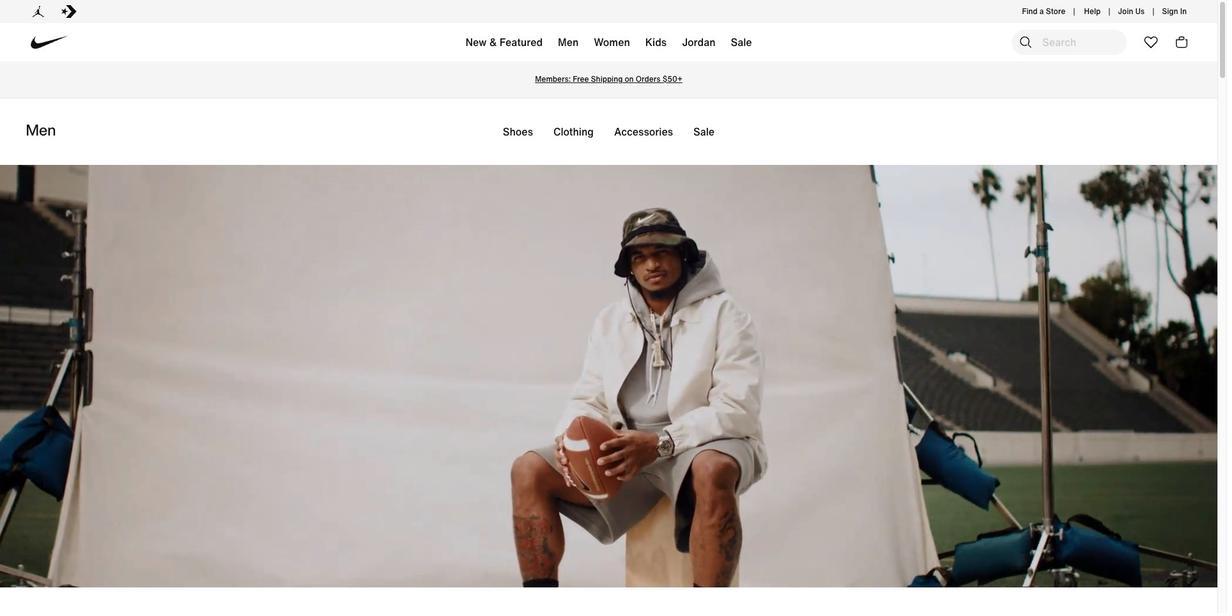 Task type: locate. For each thing, give the bounding box(es) containing it.
Search Products text field
[[1012, 29, 1127, 55]]

jordan image
[[31, 4, 46, 19]]

main content
[[0, 61, 1218, 613]]

menu bar
[[217, 26, 1001, 64]]



Task type: describe. For each thing, give the bounding box(es) containing it.
favorites image
[[1144, 35, 1159, 50]]

secondary element
[[26, 98, 1192, 162]]

open search modal image
[[1018, 35, 1034, 50]]

nike home page image
[[24, 17, 75, 68]]

converse image
[[61, 4, 77, 19]]



Task type: vqa. For each thing, say whether or not it's contained in the screenshot.
Twitter icon
no



